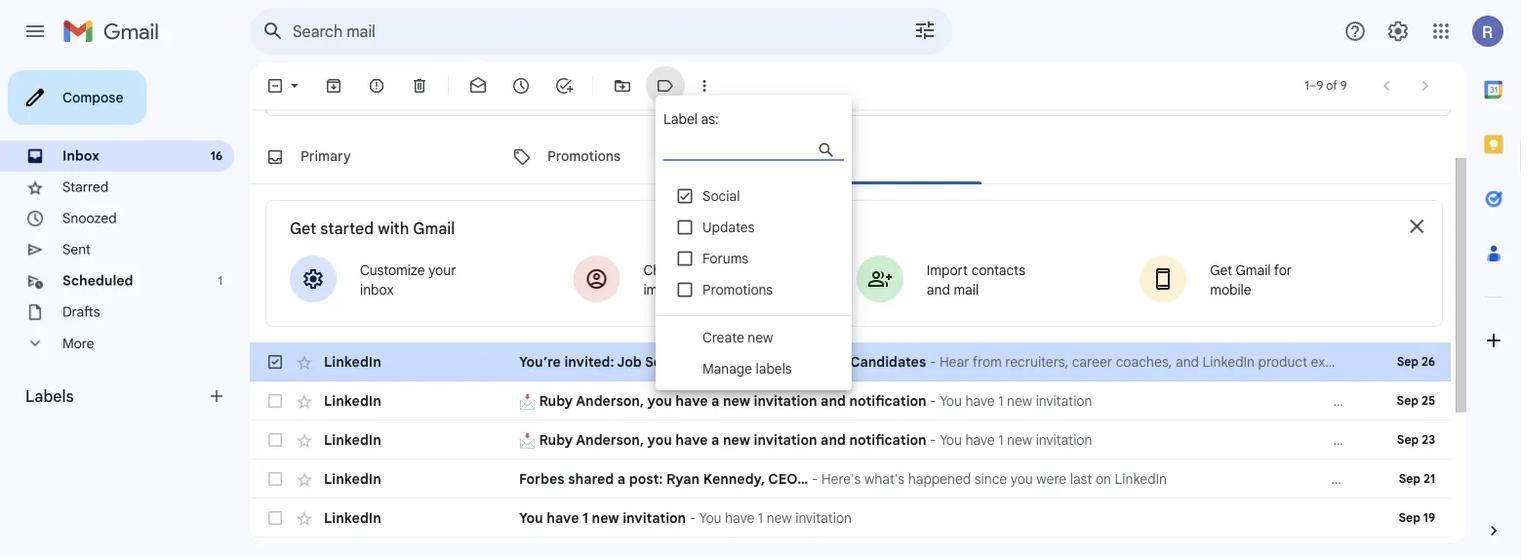 Task type: vqa. For each thing, say whether or not it's contained in the screenshot.
More Email Options icon
no



Task type: locate. For each thing, give the bounding box(es) containing it.
3 row from the top
[[250, 421, 1452, 460]]

- you have 1 new invitation ͏ ͏ ͏ ͏ ͏ ͏ ͏ ͏ ͏ ͏ ͏ ͏ ͏ ͏ ͏ ͏ ͏ ͏ ͏ ͏ ͏ ͏ ͏ ͏ ͏ ͏ ͏ ͏ ͏ ͏ ͏ ͏ ͏ ͏ ͏ ͏ ͏ ͏ ͏ ͏ ͏ ͏ ͏ ͏ ͏ ͏ ͏ ͏ ͏ ͏ ͏ ͏ ͏ ͏ ͏ ͏ ͏ ͏ ͏ ͏ ͏ ͏ ͏ ͏ ͏ ͏ ͏ ͏ ͏ ͏ ͏ ͏ ͏ ͏ ͏ ͏ ͏ ͏ ͏ ͏ ͏ ͏ ͏ ͏ ͏ ͏ ͏ ͏ down coaches,
[[927, 392, 1401, 410]]

tab list inside get started with gmail main content
[[250, 130, 1452, 185]]

0 vertical spatial promotions
[[548, 148, 621, 165]]

to
[[1362, 353, 1375, 370]]

1 vertical spatial for
[[746, 353, 765, 370]]

1 horizontal spatial social
[[795, 148, 834, 165]]

ruby right 📩 icon
[[539, 392, 573, 410]]

0 vertical spatial for
[[1275, 262, 1293, 279]]

get left started on the top
[[290, 219, 317, 238]]

sep 19
[[1399, 511, 1436, 526]]

1
[[218, 274, 223, 288], [999, 392, 1004, 410], [999, 431, 1004, 449], [583, 510, 589, 527], [758, 510, 763, 527]]

sep 23
[[1398, 433, 1436, 448]]

and down import
[[927, 281, 951, 299]]

1 notification from the top
[[850, 392, 927, 410]]

ceo…
[[769, 471, 809, 488]]

shared
[[568, 471, 614, 488]]

get for get started with gmail
[[290, 219, 317, 238]]

-
[[930, 353, 937, 370], [930, 392, 937, 410], [930, 431, 937, 449], [812, 471, 818, 488], [690, 510, 696, 527]]

updates
[[703, 219, 755, 236]]

0 vertical spatial a
[[712, 392, 720, 410]]

gmail
[[413, 219, 455, 238], [1236, 262, 1272, 279]]

tab list
[[1467, 62, 1522, 488], [250, 130, 1452, 185]]

a left post:
[[618, 471, 626, 488]]

sep left "25"
[[1398, 394, 1419, 409]]

ruby anderson, you have a new invitation and notification for 📩 image
[[536, 431, 927, 449]]

in
[[1501, 353, 1512, 370]]

tab list containing primary
[[250, 130, 1452, 185]]

promotions down 'profile'
[[703, 281, 773, 298]]

you're
[[519, 353, 561, 370]]

23
[[1423, 433, 1436, 448]]

25
[[1422, 394, 1436, 409]]

1 vertical spatial ruby anderson, you have a new invitation and notification
[[536, 431, 927, 449]]

ruby anderson, you have a new invitation and notification down manage
[[536, 392, 927, 410]]

report spam image
[[367, 76, 387, 96]]

2 ruby from the top
[[539, 431, 573, 449]]

1 vertical spatial a
[[712, 431, 720, 449]]

new
[[748, 329, 773, 346], [723, 392, 751, 410], [1007, 392, 1033, 410], [723, 431, 751, 449], [1007, 431, 1033, 449], [592, 510, 619, 527], [767, 510, 792, 527]]

0 horizontal spatial for
[[746, 353, 765, 370]]

sep 26
[[1398, 355, 1436, 369]]

for up product
[[1275, 262, 1293, 279]]

2 anderson, from the top
[[576, 431, 644, 449]]

invitation down post:
[[623, 510, 686, 527]]

ruby
[[539, 392, 573, 410], [539, 431, 573, 449]]

- you have 1 new invitation ͏ ͏ ͏ ͏ ͏ ͏ ͏ ͏ ͏ ͏ ͏ ͏ ͏ ͏ ͏ ͏ ͏ ͏ ͏ ͏ ͏ ͏ ͏ ͏ ͏ ͏ ͏ ͏ ͏ ͏ ͏ ͏ ͏ ͏ ͏ ͏ ͏ ͏ ͏ ͏ ͏ ͏ ͏ ͏ ͏ ͏ ͏ ͏ ͏ ͏ ͏ ͏ ͏ ͏ ͏ ͏ ͏ ͏ ͏ ͏ ͏ ͏ ͏ ͏ ͏ ͏ ͏ ͏ ͏ ͏ ͏ ͏ ͏ ͏ ͏ ͏ ͏ ͏ ͏ ͏ ͏ ͏ ͏ ͏ ͏ ͏ ͏ ͏
[[927, 392, 1401, 410], [927, 431, 1401, 449]]

1 horizontal spatial for
[[1275, 262, 1293, 279]]

and up here's
[[821, 431, 846, 449]]

sep for sep 23
[[1398, 433, 1420, 448]]

have down 'kennedy,'
[[725, 510, 755, 527]]

product
[[1259, 353, 1308, 370]]

0 horizontal spatial promotions
[[548, 148, 621, 165]]

0 horizontal spatial get
[[290, 219, 317, 238]]

notification down "candidates"
[[850, 392, 927, 410]]

row
[[250, 343, 1522, 382], [250, 382, 1452, 421], [250, 421, 1452, 460], [250, 460, 1452, 499], [250, 499, 1452, 538], [250, 538, 1452, 558]]

invitation up ceo…
[[754, 431, 818, 449]]

search mail image
[[256, 14, 291, 49]]

invitation
[[754, 392, 818, 410], [1036, 392, 1093, 410], [754, 431, 818, 449], [1036, 431, 1093, 449], [623, 510, 686, 527], [796, 510, 852, 527]]

anderson, for 📩 icon
[[576, 392, 644, 410]]

social
[[795, 148, 834, 165], [703, 187, 740, 205]]

you down forbes
[[519, 510, 543, 527]]

drafts link
[[62, 304, 100, 321]]

social inside tab
[[795, 148, 834, 165]]

you down search
[[648, 392, 672, 410]]

you left get
[[1409, 353, 1431, 370]]

sep left the 23
[[1398, 433, 1420, 448]]

since
[[975, 471, 1008, 488]]

you have 1 new invitation - you have 1 new invitation ͏ ͏ ͏ ͏ ͏ ͏ ͏ ͏ ͏ ͏ ͏ ͏ ͏ ͏ ͏ ͏ ͏ ͏ ͏ ͏ ͏ ͏ ͏ ͏ ͏ ͏ ͏ ͏ ͏ ͏ ͏ ͏ ͏ ͏ ͏ ͏ ͏ ͏ ͏ ͏ ͏ ͏ ͏ ͏ ͏ ͏ ͏ ͏ ͏ ͏ ͏ ͏ ͏ ͏ ͏ ͏ ͏ ͏ ͏ ͏ ͏ ͏ ͏ ͏ ͏ ͏ ͏ ͏ ͏ ͏ ͏ ͏ ͏ ͏ ͏ ͏ ͏ ͏ ͏ ͏ ͏ ͏ ͏ ͏ ͏ ͏ ͏ ͏
[[519, 510, 1160, 527]]

for inside get gmail for mobile
[[1275, 262, 1293, 279]]

ruby anderson, you have a new invitation and notification
[[536, 392, 927, 410], [536, 431, 927, 449]]

0 horizontal spatial tab list
[[250, 130, 1452, 185]]

None checkbox
[[266, 391, 285, 411]]

1 vertical spatial notification
[[850, 431, 927, 449]]

1 inside labels navigation
[[218, 274, 223, 288]]

job
[[617, 353, 642, 370]]

1 vertical spatial anderson,
[[576, 431, 644, 449]]

started
[[321, 219, 374, 238]]

get up mobile
[[1211, 262, 1233, 279]]

ahead
[[1459, 353, 1498, 370]]

1 horizontal spatial gmail
[[1236, 262, 1272, 279]]

2 notification from the top
[[850, 431, 927, 449]]

you
[[940, 392, 962, 410], [940, 431, 962, 449], [519, 510, 543, 527], [700, 510, 722, 527]]

you up happened
[[940, 431, 962, 449]]

ruby for 📩 image
[[539, 431, 573, 449]]

2 ruby anderson, you have a new invitation and notification from the top
[[536, 431, 927, 449]]

anderson, up shared
[[576, 431, 644, 449]]

sent
[[62, 241, 91, 258]]

1 ruby anderson, you have a new invitation and notification from the top
[[536, 392, 927, 410]]

experts
[[1312, 353, 1359, 370]]

0 vertical spatial anderson,
[[576, 392, 644, 410]]

main menu image
[[23, 20, 47, 43]]

1 - you have 1 new invitation ͏ ͏ ͏ ͏ ͏ ͏ ͏ ͏ ͏ ͏ ͏ ͏ ͏ ͏ ͏ ͏ ͏ ͏ ͏ ͏ ͏ ͏ ͏ ͏ ͏ ͏ ͏ ͏ ͏ ͏ ͏ ͏ ͏ ͏ ͏ ͏ ͏ ͏ ͏ ͏ ͏ ͏ ͏ ͏ ͏ ͏ ͏ ͏ ͏ ͏ ͏ ͏ ͏ ͏ ͏ ͏ ͏ ͏ ͏ ͏ ͏ ͏ ͏ ͏ ͏ ͏ ͏ ͏ ͏ ͏ ͏ ͏ ͏ ͏ ͏ ͏ ͏ ͏ ͏ ͏ ͏ ͏ ͏ ͏ ͏ ͏ ͏ ͏ from the top
[[927, 392, 1401, 410]]

sep 25
[[1398, 394, 1436, 409]]

labels navigation
[[0, 62, 250, 558]]

scheduled
[[62, 272, 133, 289]]

get started with gmail main content
[[250, 26, 1522, 558]]

0 vertical spatial ruby anderson, you have a new invitation and notification
[[536, 392, 927, 410]]

0 vertical spatial - you have 1 new invitation ͏ ͏ ͏ ͏ ͏ ͏ ͏ ͏ ͏ ͏ ͏ ͏ ͏ ͏ ͏ ͏ ͏ ͏ ͏ ͏ ͏ ͏ ͏ ͏ ͏ ͏ ͏ ͏ ͏ ͏ ͏ ͏ ͏ ͏ ͏ ͏ ͏ ͏ ͏ ͏ ͏ ͏ ͏ ͏ ͏ ͏ ͏ ͏ ͏ ͏ ͏ ͏ ͏ ͏ ͏ ͏ ͏ ͏ ͏ ͏ ͏ ͏ ͏ ͏ ͏ ͏ ͏ ͏ ͏ ͏ ͏ ͏ ͏ ͏ ͏ ͏ ͏ ͏ ͏ ͏ ͏ ͏ ͏ ͏ ͏ ͏ ͏ ͏
[[927, 392, 1401, 410]]

new down you're invited: job search tactics for entry-level candidates - hear from recruiters, career coaches, and linkedin product experts to help you get ahead in y
[[1007, 392, 1033, 410]]

invitation down here's
[[796, 510, 852, 527]]

ruby anderson, you have a new invitation and notification for 📩 icon
[[536, 392, 927, 410]]

with
[[378, 219, 409, 238]]

new up 'kennedy,'
[[723, 431, 751, 449]]

you're invited: job search tactics for entry-level candidates - hear from recruiters, career coaches, and linkedin product experts to help you get ahead in y
[[519, 353, 1522, 370]]

0 vertical spatial notification
[[850, 392, 927, 410]]

career
[[1073, 353, 1113, 370]]

invitation up were
[[1036, 431, 1093, 449]]

get
[[1435, 353, 1455, 370]]

for
[[1275, 262, 1293, 279], [746, 353, 765, 370]]

ruby right 📩 image
[[539, 431, 573, 449]]

anderson, down job on the left bottom
[[576, 392, 644, 410]]

a down manage
[[712, 392, 720, 410]]

new down shared
[[592, 510, 619, 527]]

- you have 1 new invitation ͏ ͏ ͏ ͏ ͏ ͏ ͏ ͏ ͏ ͏ ͏ ͏ ͏ ͏ ͏ ͏ ͏ ͏ ͏ ͏ ͏ ͏ ͏ ͏ ͏ ͏ ͏ ͏ ͏ ͏ ͏ ͏ ͏ ͏ ͏ ͏ ͏ ͏ ͏ ͏ ͏ ͏ ͏ ͏ ͏ ͏ ͏ ͏ ͏ ͏ ͏ ͏ ͏ ͏ ͏ ͏ ͏ ͏ ͏ ͏ ͏ ͏ ͏ ͏ ͏ ͏ ͏ ͏ ͏ ͏ ͏ ͏ ͏ ͏ ͏ ͏ ͏ ͏ ͏ ͏ ͏ ͏ ͏ ͏ ͏ ͏ ͏ ͏ up on
[[927, 431, 1401, 449]]

a up 'kennedy,'
[[712, 431, 720, 449]]

on
[[1096, 471, 1112, 488]]

2 - you have 1 new invitation ͏ ͏ ͏ ͏ ͏ ͏ ͏ ͏ ͏ ͏ ͏ ͏ ͏ ͏ ͏ ͏ ͏ ͏ ͏ ͏ ͏ ͏ ͏ ͏ ͏ ͏ ͏ ͏ ͏ ͏ ͏ ͏ ͏ ͏ ͏ ͏ ͏ ͏ ͏ ͏ ͏ ͏ ͏ ͏ ͏ ͏ ͏ ͏ ͏ ͏ ͏ ͏ ͏ ͏ ͏ ͏ ͏ ͏ ͏ ͏ ͏ ͏ ͏ ͏ ͏ ͏ ͏ ͏ ͏ ͏ ͏ ͏ ͏ ͏ ͏ ͏ ͏ ͏ ͏ ͏ ͏ ͏ ͏ ͏ ͏ ͏ ͏ ͏ from the top
[[927, 431, 1401, 449]]

1 vertical spatial - you have 1 new invitation ͏ ͏ ͏ ͏ ͏ ͏ ͏ ͏ ͏ ͏ ͏ ͏ ͏ ͏ ͏ ͏ ͏ ͏ ͏ ͏ ͏ ͏ ͏ ͏ ͏ ͏ ͏ ͏ ͏ ͏ ͏ ͏ ͏ ͏ ͏ ͏ ͏ ͏ ͏ ͏ ͏ ͏ ͏ ͏ ͏ ͏ ͏ ͏ ͏ ͏ ͏ ͏ ͏ ͏ ͏ ͏ ͏ ͏ ͏ ͏ ͏ ͏ ͏ ͏ ͏ ͏ ͏ ͏ ͏ ͏ ͏ ͏ ͏ ͏ ͏ ͏ ͏ ͏ ͏ ͏ ͏ ͏ ͏ ͏ ͏ ͏ ͏ ͏
[[927, 431, 1401, 449]]

post:
[[629, 471, 663, 488]]

notification
[[850, 392, 927, 410], [850, 431, 927, 449]]

1 vertical spatial social
[[703, 187, 740, 205]]

0 vertical spatial social
[[795, 148, 834, 165]]

promotions
[[548, 148, 621, 165], [703, 281, 773, 298]]

you down 'kennedy,'
[[700, 510, 722, 527]]

forums
[[703, 250, 749, 267]]

you
[[1409, 353, 1431, 370], [648, 392, 672, 410], [648, 431, 672, 449], [1011, 471, 1034, 488]]

1 ruby from the top
[[539, 392, 573, 410]]

mobile
[[1211, 281, 1252, 299]]

0 horizontal spatial gmail
[[413, 219, 455, 238]]

scheduled link
[[62, 272, 133, 289]]

📩 image
[[519, 433, 536, 449]]

customize your inbox
[[360, 262, 456, 299]]

sep
[[1398, 355, 1419, 369], [1398, 394, 1419, 409], [1398, 433, 1420, 448], [1400, 472, 1421, 487], [1399, 511, 1421, 526]]

gmail up mobile
[[1236, 262, 1272, 279]]

for down create new at the bottom of the page
[[746, 353, 765, 370]]

kennedy,
[[704, 471, 765, 488]]

gmail right with
[[413, 219, 455, 238]]

get inside get gmail for mobile
[[1211, 262, 1233, 279]]

1 vertical spatial ruby
[[539, 431, 573, 449]]

starred link
[[62, 179, 109, 196]]

labels
[[756, 360, 792, 377]]

2 vertical spatial a
[[618, 471, 626, 488]]

26
[[1422, 355, 1436, 369]]

None search field
[[250, 8, 953, 55]]

sep left 26
[[1398, 355, 1419, 369]]

1 horizontal spatial promotions
[[703, 281, 773, 298]]

promotions tab
[[497, 130, 743, 185]]

1 horizontal spatial get
[[1211, 262, 1233, 279]]

promotions down add to tasks icon
[[548, 148, 621, 165]]

help
[[1379, 353, 1405, 370]]

happened
[[909, 471, 972, 488]]

and
[[927, 281, 951, 299], [1176, 353, 1200, 370], [821, 392, 846, 410], [821, 431, 846, 449]]

1 anderson, from the top
[[576, 392, 644, 410]]

create
[[703, 329, 745, 346]]

sep left 19
[[1399, 511, 1421, 526]]

4 row from the top
[[250, 460, 1452, 499]]

ruby anderson, you have a new invitation and notification up 'kennedy,'
[[536, 431, 927, 449]]

get
[[290, 219, 317, 238], [1211, 262, 1233, 279]]

1 vertical spatial gmail
[[1236, 262, 1272, 279]]

have
[[676, 392, 708, 410], [966, 392, 995, 410], [676, 431, 708, 449], [966, 431, 995, 449], [547, 510, 579, 527], [725, 510, 755, 527]]

primary tab
[[250, 130, 495, 185]]

recruiters,
[[1006, 353, 1069, 370]]

have up forbes shared a post: ryan kennedy, ceo… - here's what's happened since you were last on linkedin ͏ ͏ ͏ ͏ ͏ ͏ ͏ ͏ ͏ ͏ ͏ ͏ ͏ ͏ ͏ ͏ ͏ ͏ ͏ ͏ ͏ ͏ ͏ ͏ ͏ ͏ ͏ ͏ ͏ ͏ ͏ ͏ ͏ ͏ ͏ ͏ ͏ ͏ ͏ ͏ ͏ ͏ ͏ ͏ ͏ ͏ ͏ ͏ ͏ ͏ ͏ ͏ ͏ ͏ ͏ ͏ ͏ ͏ ͏ ͏ ͏ ͏ ͏ ͏ ͏ ͏ ͏ ͏ ͏ sep 21 on the bottom of the page
[[966, 431, 995, 449]]

your
[[429, 262, 456, 279]]

have down forbes
[[547, 510, 579, 527]]

anderson,
[[576, 392, 644, 410], [576, 431, 644, 449]]

notification up the what's
[[850, 431, 927, 449]]

0 vertical spatial gmail
[[413, 219, 455, 238]]

you down hear
[[940, 392, 962, 410]]

were
[[1037, 471, 1067, 488]]

compose
[[62, 89, 123, 106]]

manage
[[703, 360, 753, 377]]

anderson, for 📩 image
[[576, 431, 644, 449]]

0 vertical spatial get
[[290, 219, 317, 238]]

16
[[211, 149, 223, 164]]

sep left 21
[[1400, 472, 1421, 487]]

0 vertical spatial ruby
[[539, 392, 573, 410]]

None checkbox
[[266, 76, 285, 96], [266, 352, 285, 372], [266, 431, 285, 450], [266, 470, 285, 489], [266, 509, 285, 528], [266, 76, 285, 96], [266, 352, 285, 372], [266, 431, 285, 450], [266, 470, 285, 489], [266, 509, 285, 528]]

1 vertical spatial get
[[1211, 262, 1233, 279]]



Task type: describe. For each thing, give the bounding box(es) containing it.
y
[[1515, 353, 1522, 370]]

customize
[[360, 262, 425, 279]]

settings image
[[1387, 20, 1411, 43]]

snooze image
[[512, 76, 531, 96]]

0 horizontal spatial social
[[703, 187, 740, 205]]

none checkbox inside row
[[266, 391, 285, 411]]

sent link
[[62, 241, 91, 258]]

compose button
[[8, 70, 147, 125]]

new down ceo…
[[767, 510, 792, 527]]

label
[[664, 110, 698, 127]]

social tab
[[744, 130, 990, 185]]

- you have 1 new invitation ͏ ͏ ͏ ͏ ͏ ͏ ͏ ͏ ͏ ͏ ͏ ͏ ͏ ͏ ͏ ͏ ͏ ͏ ͏ ͏ ͏ ͏ ͏ ͏ ͏ ͏ ͏ ͏ ͏ ͏ ͏ ͏ ͏ ͏ ͏ ͏ ͏ ͏ ͏ ͏ ͏ ͏ ͏ ͏ ͏ ͏ ͏ ͏ ͏ ͏ ͏ ͏ ͏ ͏ ͏ ͏ ͏ ͏ ͏ ͏ ͏ ͏ ͏ ͏ ͏ ͏ ͏ ͏ ͏ ͏ ͏ ͏ ͏ ͏ ͏ ͏ ͏ ͏ ͏ ͏ ͏ ͏ ͏ ͏ ͏ ͏ ͏ ͏ for 📩 image
[[927, 431, 1401, 449]]

candidates
[[850, 353, 927, 370]]

tactics
[[695, 353, 743, 370]]

new down manage
[[723, 392, 751, 410]]

2 row from the top
[[250, 382, 1452, 421]]

import contacts and mail
[[927, 262, 1026, 299]]

invited:
[[565, 353, 615, 370]]

snoozed link
[[62, 210, 117, 227]]

move to image
[[613, 76, 633, 96]]

from
[[973, 353, 1002, 370]]

notification for 📩 icon
[[850, 392, 927, 410]]

change
[[644, 262, 692, 279]]

- you have 1 new invitation ͏ ͏ ͏ ͏ ͏ ͏ ͏ ͏ ͏ ͏ ͏ ͏ ͏ ͏ ͏ ͏ ͏ ͏ ͏ ͏ ͏ ͏ ͏ ͏ ͏ ͏ ͏ ͏ ͏ ͏ ͏ ͏ ͏ ͏ ͏ ͏ ͏ ͏ ͏ ͏ ͏ ͏ ͏ ͏ ͏ ͏ ͏ ͏ ͏ ͏ ͏ ͏ ͏ ͏ ͏ ͏ ͏ ͏ ͏ ͏ ͏ ͏ ͏ ͏ ͏ ͏ ͏ ͏ ͏ ͏ ͏ ͏ ͏ ͏ ͏ ͏ ͏ ͏ ͏ ͏ ͏ ͏ ͏ ͏ ͏ ͏ ͏ ͏ for 📩 icon
[[927, 392, 1401, 410]]

advanced search options image
[[906, 11, 945, 50]]

ruby for 📩 icon
[[539, 392, 573, 410]]

last
[[1071, 471, 1093, 488]]

have down search
[[676, 392, 708, 410]]

label as:
[[664, 110, 719, 127]]

and down level
[[821, 392, 846, 410]]

gmail inside get gmail for mobile
[[1236, 262, 1272, 279]]

get started with gmail
[[290, 219, 455, 238]]

a for 📩 icon
[[712, 392, 720, 410]]

and inside import contacts and mail
[[927, 281, 951, 299]]

snoozed
[[62, 210, 117, 227]]

inbox link
[[62, 147, 100, 164]]

mail
[[954, 281, 979, 299]]

change profile image
[[644, 262, 735, 299]]

1 row from the top
[[250, 343, 1522, 382]]

mark as read image
[[469, 76, 488, 96]]

contacts
[[972, 262, 1026, 279]]

a for 📩 image
[[712, 431, 720, 449]]

more image
[[695, 76, 715, 96]]

search
[[645, 353, 692, 370]]

as:
[[702, 110, 719, 127]]

and right coaches,
[[1176, 353, 1200, 370]]

ryan
[[667, 471, 700, 488]]

new up manage labels
[[748, 329, 773, 346]]

you up post:
[[648, 431, 672, 449]]

6 row from the top
[[250, 538, 1452, 558]]

delete image
[[410, 76, 430, 96]]

hear
[[940, 353, 970, 370]]

19
[[1424, 511, 1436, 526]]

labels
[[25, 387, 74, 406]]

sep for sep 26
[[1398, 355, 1419, 369]]

import
[[927, 262, 968, 279]]

have up ryan
[[676, 431, 708, 449]]

5 row from the top
[[250, 499, 1452, 538]]

new up since
[[1007, 431, 1033, 449]]

labels heading
[[25, 387, 207, 406]]

image
[[644, 281, 681, 299]]

drafts
[[62, 304, 100, 321]]

manage labels
[[703, 360, 792, 377]]

profile
[[695, 262, 735, 279]]

Search mail text field
[[293, 21, 859, 41]]

1 horizontal spatial tab list
[[1467, 62, 1522, 488]]

forbes shared a post: ryan kennedy, ceo… - here's what's happened since you were last on linkedin ͏ ͏ ͏ ͏ ͏ ͏ ͏ ͏ ͏ ͏ ͏ ͏ ͏ ͏ ͏ ͏ ͏ ͏ ͏ ͏ ͏ ͏ ͏ ͏ ͏ ͏ ͏ ͏ ͏ ͏ ͏ ͏ ͏ ͏ ͏ ͏ ͏ ͏ ͏ ͏ ͏ ͏ ͏ ͏ ͏ ͏ ͏ ͏ ͏ ͏ ͏ ͏ ͏ ͏ ͏ ͏ ͏ ͏ ͏ ͏ ͏ ͏ ͏ ͏ ͏ ͏ ͏ ͏ ͏ sep 21
[[519, 471, 1436, 488]]

inbox
[[360, 281, 394, 299]]

get gmail for mobile
[[1211, 262, 1293, 299]]

here's
[[822, 471, 861, 488]]

get for get gmail for mobile
[[1211, 262, 1233, 279]]

primary
[[301, 148, 351, 165]]

Label-as menu open text field
[[664, 137, 882, 161]]

create new
[[703, 329, 773, 346]]

more button
[[0, 328, 234, 359]]

1 vertical spatial promotions
[[703, 281, 773, 298]]

sep for sep 25
[[1398, 394, 1419, 409]]

forbes
[[519, 471, 565, 488]]

invitation down recruiters,
[[1036, 392, 1093, 410]]

promotions inside tab
[[548, 148, 621, 165]]

21
[[1424, 472, 1436, 487]]

entry-
[[769, 353, 812, 370]]

you left were
[[1011, 471, 1034, 488]]

📩 image
[[519, 394, 536, 410]]

gmail image
[[62, 12, 169, 51]]

have down from
[[966, 392, 995, 410]]

coaches,
[[1116, 353, 1173, 370]]

level
[[812, 353, 847, 370]]

labels image
[[656, 76, 676, 96]]

notification for 📩 image
[[850, 431, 927, 449]]

inbox
[[62, 147, 100, 164]]

sep inside forbes shared a post: ryan kennedy, ceo… - here's what's happened since you were last on linkedin ͏ ͏ ͏ ͏ ͏ ͏ ͏ ͏ ͏ ͏ ͏ ͏ ͏ ͏ ͏ ͏ ͏ ͏ ͏ ͏ ͏ ͏ ͏ ͏ ͏ ͏ ͏ ͏ ͏ ͏ ͏ ͏ ͏ ͏ ͏ ͏ ͏ ͏ ͏ ͏ ͏ ͏ ͏ ͏ ͏ ͏ ͏ ͏ ͏ ͏ ͏ ͏ ͏ ͏ ͏ ͏ ͏ ͏ ͏ ͏ ͏ ͏ ͏ ͏ ͏ ͏ ͏ ͏ ͏ sep 21
[[1400, 472, 1421, 487]]

invitation down labels
[[754, 392, 818, 410]]

add to tasks image
[[554, 76, 574, 96]]

sep for sep 19
[[1399, 511, 1421, 526]]

what's
[[865, 471, 905, 488]]

archive image
[[324, 76, 344, 96]]

more
[[62, 335, 94, 352]]

for inside row
[[746, 353, 765, 370]]

starred
[[62, 179, 109, 196]]



